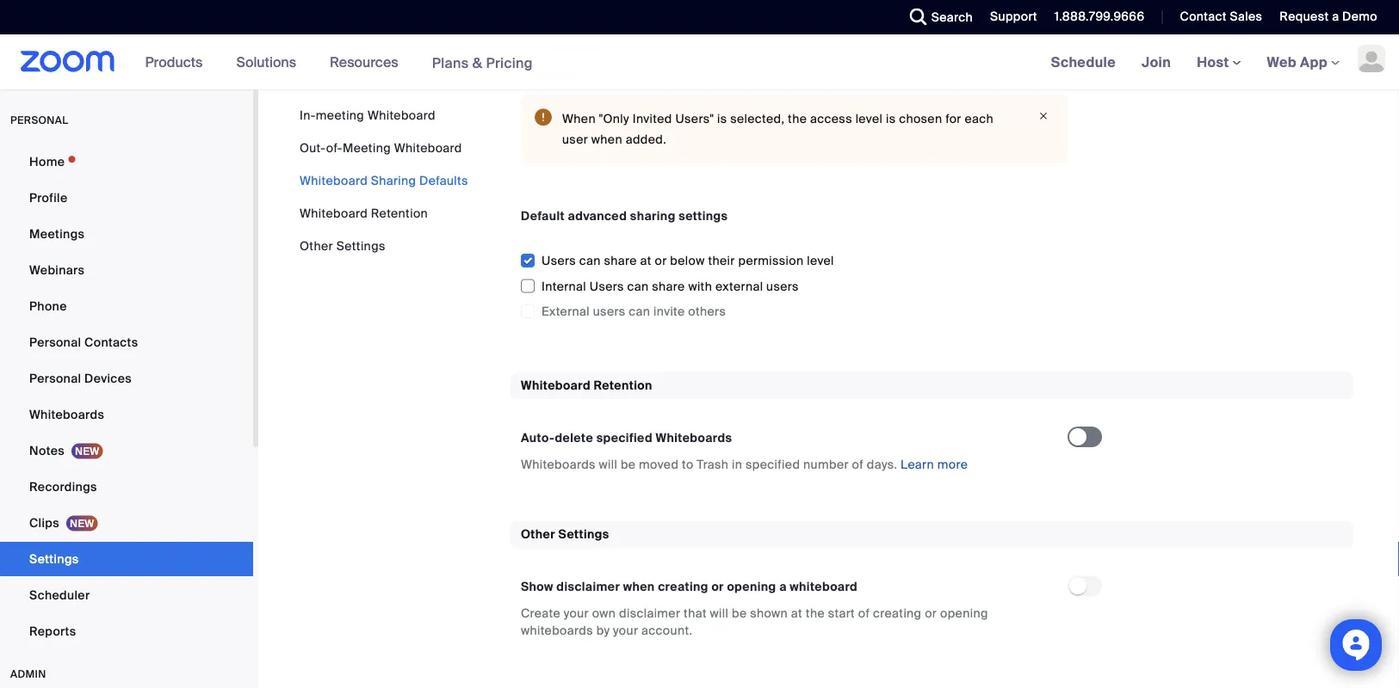 Task type: describe. For each thing, give the bounding box(es) containing it.
request a demo
[[1280, 9, 1378, 25]]

default
[[521, 208, 565, 224]]

whiteboards for whiteboards
[[29, 407, 104, 423]]

other settings inside other settings element
[[521, 527, 609, 543]]

settings
[[679, 208, 728, 224]]

personal contacts link
[[0, 325, 253, 360]]

webinars
[[29, 262, 85, 278]]

external users can invite others
[[542, 304, 726, 320]]

will inside whiteboard retention element
[[599, 457, 617, 473]]

own
[[592, 606, 616, 622]]

solutions button
[[236, 34, 304, 90]]

user
[[562, 131, 588, 147]]

with
[[688, 279, 712, 295]]

web
[[1267, 53, 1297, 71]]

contact
[[1180, 9, 1227, 25]]

selected,
[[730, 111, 785, 127]]

warning image
[[535, 109, 552, 126]]

1 vertical spatial your
[[613, 623, 638, 639]]

will inside create your own disclaimer that will be shown at the start of creating or opening whiteboards by your account.
[[710, 606, 729, 622]]

out-
[[300, 140, 326, 156]]

of inside create your own disclaimer that will be shown at the start of creating or opening whiteboards by your account.
[[858, 606, 870, 622]]

account.
[[642, 623, 692, 639]]

auto-delete specified whiteboards
[[521, 430, 732, 446]]

personal
[[10, 114, 68, 127]]

1.888.799.9666 button up schedule
[[1042, 0, 1149, 34]]

moved
[[639, 457, 679, 473]]

whiteboards link
[[0, 398, 253, 432]]

close image
[[1033, 109, 1054, 124]]

of inside whiteboard retention element
[[852, 457, 864, 473]]

search button
[[897, 0, 977, 34]]

for
[[946, 111, 962, 127]]

product information navigation
[[132, 34, 546, 91]]

whiteboard sharing defaults link
[[300, 173, 468, 189]]

meeting
[[343, 140, 391, 156]]

can for users
[[629, 304, 650, 320]]

whiteboard retention element
[[511, 373, 1354, 494]]

plans & pricing
[[432, 54, 533, 72]]

be inside create your own disclaimer that will be shown at the start of creating or opening whiteboards by your account.
[[732, 606, 747, 622]]

personal contacts
[[29, 335, 138, 350]]

when "only invited users" is selected, the access level is chosen for each user when added. alert
[[521, 95, 1068, 164]]

1 vertical spatial retention
[[594, 378, 652, 394]]

app
[[1300, 53, 1328, 71]]

others
[[688, 304, 726, 320]]

schedule
[[1051, 53, 1116, 71]]

a inside other settings element
[[779, 579, 787, 595]]

0 horizontal spatial creating
[[658, 579, 708, 595]]

reports
[[29, 624, 76, 640]]

zoom logo image
[[21, 51, 115, 72]]

notes
[[29, 443, 65, 459]]

home link
[[0, 145, 253, 179]]

access level: option group
[[521, 5, 1068, 88]]

below
[[670, 253, 705, 269]]

0 vertical spatial disclaimer
[[557, 579, 620, 595]]

that
[[684, 606, 707, 622]]

2 horizontal spatial whiteboards
[[656, 430, 732, 446]]

permission
[[738, 253, 804, 269]]

contacts
[[84, 335, 138, 350]]

0 vertical spatial share
[[604, 253, 637, 269]]

recordings link
[[0, 470, 253, 505]]

0 horizontal spatial opening
[[727, 579, 776, 595]]

show
[[521, 579, 553, 595]]

advanced
[[568, 208, 627, 224]]

pricing
[[486, 54, 533, 72]]

commenter
[[542, 38, 612, 54]]

default advanced sharing settings
[[521, 208, 728, 224]]

disclaimer inside create your own disclaimer that will be shown at the start of creating or opening whiteboards by your account.
[[619, 606, 680, 622]]

personal devices
[[29, 371, 132, 387]]

personal for personal contacts
[[29, 335, 81, 350]]

profile
[[29, 190, 68, 206]]

meetings navigation
[[1038, 34, 1399, 91]]

&
[[472, 54, 482, 72]]

scheduler link
[[0, 579, 253, 613]]

internal
[[542, 279, 586, 295]]

settings link
[[0, 542, 253, 577]]

home
[[29, 154, 65, 170]]

request
[[1280, 9, 1329, 25]]

other settings element
[[511, 522, 1354, 661]]

personal menu menu
[[0, 145, 253, 651]]

1 vertical spatial whiteboard retention
[[521, 378, 652, 394]]

defaults
[[419, 173, 468, 189]]

1 is from the left
[[717, 111, 727, 127]]

scheduler
[[29, 588, 90, 604]]

plans
[[432, 54, 469, 72]]

resources
[[330, 53, 398, 71]]

users can share at or below their permission level
[[542, 253, 834, 269]]

1.888.799.9666 button up schedule link
[[1055, 9, 1145, 25]]

whiteboards for whiteboards will be moved to trash in specified number of days. learn more
[[521, 457, 596, 473]]

in-meeting whiteboard
[[300, 107, 436, 123]]

demo
[[1342, 9, 1378, 25]]

1 horizontal spatial a
[[1332, 9, 1339, 25]]

in-
[[300, 107, 316, 123]]

clips
[[29, 515, 59, 531]]

learn
[[901, 457, 934, 473]]

whiteboard retention link
[[300, 205, 428, 221]]

learn more link
[[901, 457, 968, 473]]

can for users
[[627, 279, 649, 295]]

products button
[[145, 34, 210, 90]]

at inside create your own disclaimer that will be shown at the start of creating or opening whiteboards by your account.
[[791, 606, 803, 622]]

recordings
[[29, 479, 97, 495]]

0 horizontal spatial retention
[[371, 205, 428, 221]]

when inside the when "only invited users" is selected, the access level is chosen for each user when added.
[[591, 131, 622, 147]]

more
[[937, 457, 968, 473]]

level for permission
[[807, 253, 834, 269]]

reports link
[[0, 615, 253, 649]]

by
[[596, 623, 610, 639]]

2 horizontal spatial settings
[[558, 527, 609, 543]]



Task type: locate. For each thing, give the bounding box(es) containing it.
0 horizontal spatial share
[[604, 253, 637, 269]]

host
[[1197, 53, 1233, 71]]

of right "start"
[[858, 606, 870, 622]]

retention
[[371, 205, 428, 221], [594, 378, 652, 394]]

when up account.
[[623, 579, 655, 595]]

or for below
[[655, 253, 667, 269]]

personal
[[29, 335, 81, 350], [29, 371, 81, 387]]

1 horizontal spatial other
[[521, 527, 555, 543]]

share up invite
[[652, 279, 685, 295]]

1 horizontal spatial specified
[[746, 457, 800, 473]]

1 personal from the top
[[29, 335, 81, 350]]

host button
[[1197, 53, 1241, 71]]

personal down personal contacts
[[29, 371, 81, 387]]

2 vertical spatial or
[[925, 606, 937, 622]]

whiteboard retention up delete
[[521, 378, 652, 394]]

when "only invited users" is selected, the access level is chosen for each user when added.
[[562, 111, 994, 147]]

will down auto-delete specified whiteboards on the bottom of the page
[[599, 457, 617, 473]]

share down the default advanced sharing settings
[[604, 253, 637, 269]]

specified up moved
[[596, 430, 653, 446]]

"only
[[599, 111, 629, 127]]

0 horizontal spatial whiteboard retention
[[300, 205, 428, 221]]

is right users"
[[717, 111, 727, 127]]

0 vertical spatial whiteboards
[[29, 407, 104, 423]]

level right access
[[856, 111, 883, 127]]

your
[[564, 606, 589, 622], [613, 623, 638, 639]]

web app button
[[1267, 53, 1340, 71]]

level inside the when "only invited users" is selected, the access level is chosen for each user when added.
[[856, 111, 883, 127]]

products
[[145, 53, 203, 71]]

users"
[[675, 111, 714, 127]]

0 horizontal spatial your
[[564, 606, 589, 622]]

0 vertical spatial will
[[599, 457, 617, 473]]

1 vertical spatial disclaimer
[[619, 606, 680, 622]]

personal for personal devices
[[29, 371, 81, 387]]

1 vertical spatial specified
[[746, 457, 800, 473]]

1 vertical spatial of
[[858, 606, 870, 622]]

invited
[[633, 111, 672, 127]]

1 vertical spatial users
[[590, 279, 624, 295]]

1 horizontal spatial level
[[856, 111, 883, 127]]

1 horizontal spatial is
[[886, 111, 896, 127]]

1 vertical spatial when
[[623, 579, 655, 595]]

1 vertical spatial level
[[807, 253, 834, 269]]

each
[[965, 111, 994, 127]]

whiteboards down delete
[[521, 457, 596, 473]]

phone
[[29, 298, 67, 314]]

other settings link
[[300, 238, 385, 254]]

the left access
[[788, 111, 807, 127]]

1 vertical spatial the
[[806, 606, 825, 622]]

opening inside create your own disclaimer that will be shown at the start of creating or opening whiteboards by your account.
[[940, 606, 988, 622]]

at right shown
[[791, 606, 803, 622]]

0 horizontal spatial at
[[640, 253, 652, 269]]

1 vertical spatial whiteboards
[[656, 430, 732, 446]]

internal users can share with external users
[[542, 279, 799, 295]]

2 vertical spatial can
[[629, 304, 650, 320]]

0 vertical spatial whiteboard retention
[[300, 205, 428, 221]]

settings up own
[[558, 527, 609, 543]]

to
[[682, 457, 694, 473]]

of-
[[326, 140, 343, 156]]

create your own disclaimer that will be shown at the start of creating or opening whiteboards by your account.
[[521, 606, 988, 639]]

0 vertical spatial at
[[640, 253, 652, 269]]

personal down phone on the top
[[29, 335, 81, 350]]

0 horizontal spatial whiteboards
[[29, 407, 104, 423]]

0 vertical spatial or
[[655, 253, 667, 269]]

0 horizontal spatial users
[[593, 304, 626, 320]]

whiteboard up other settings link
[[300, 205, 368, 221]]

number
[[803, 457, 849, 473]]

creating
[[658, 579, 708, 595], [873, 606, 922, 622]]

0 horizontal spatial a
[[779, 579, 787, 595]]

whiteboard sharing defaults
[[300, 173, 468, 189]]

access
[[810, 111, 852, 127]]

0 vertical spatial users
[[542, 253, 576, 269]]

disclaimer up own
[[557, 579, 620, 595]]

join link
[[1129, 34, 1184, 90]]

0 horizontal spatial specified
[[596, 430, 653, 446]]

0 horizontal spatial when
[[591, 131, 622, 147]]

retention up auto-delete specified whiteboards on the bottom of the page
[[594, 378, 652, 394]]

0 vertical spatial other settings
[[300, 238, 385, 254]]

1.888.799.9666
[[1055, 9, 1145, 25]]

1 vertical spatial opening
[[940, 606, 988, 622]]

0 horizontal spatial be
[[621, 457, 636, 473]]

level for access
[[856, 111, 883, 127]]

banner containing products
[[0, 34, 1399, 91]]

0 vertical spatial the
[[788, 111, 807, 127]]

0 vertical spatial users
[[766, 279, 799, 295]]

solutions
[[236, 53, 296, 71]]

banner
[[0, 34, 1399, 91]]

start
[[828, 606, 855, 622]]

1 vertical spatial personal
[[29, 371, 81, 387]]

shown
[[750, 606, 788, 622]]

1 horizontal spatial users
[[766, 279, 799, 295]]

at up internal users can share with external users
[[640, 253, 652, 269]]

menu bar containing in-meeting whiteboard
[[300, 107, 468, 255]]

external
[[715, 279, 763, 295]]

will
[[599, 457, 617, 473], [710, 606, 729, 622]]

level
[[856, 111, 883, 127], [807, 253, 834, 269]]

settings inside personal menu menu
[[29, 551, 79, 567]]

other up show
[[521, 527, 555, 543]]

notes link
[[0, 434, 253, 468]]

at
[[640, 253, 652, 269], [791, 606, 803, 622]]

opening
[[727, 579, 776, 595], [940, 606, 988, 622]]

level right permission
[[807, 253, 834, 269]]

2 vertical spatial whiteboards
[[521, 457, 596, 473]]

2 is from the left
[[886, 111, 896, 127]]

whiteboard down of-
[[300, 173, 368, 189]]

1 horizontal spatial when
[[623, 579, 655, 595]]

other down "whiteboard retention" link
[[300, 238, 333, 254]]

trash
[[697, 457, 729, 473]]

is left chosen
[[886, 111, 896, 127]]

be inside whiteboard retention element
[[621, 457, 636, 473]]

0 vertical spatial when
[[591, 131, 622, 147]]

chosen
[[899, 111, 942, 127]]

0 horizontal spatial level
[[807, 253, 834, 269]]

1 horizontal spatial creating
[[873, 606, 922, 622]]

1 horizontal spatial whiteboard retention
[[521, 378, 652, 394]]

admin
[[10, 668, 46, 682]]

whiteboards inside personal menu menu
[[29, 407, 104, 423]]

0 vertical spatial other
[[300, 238, 333, 254]]

1 horizontal spatial users
[[590, 279, 624, 295]]

when down "only
[[591, 131, 622, 147]]

1 vertical spatial share
[[652, 279, 685, 295]]

join
[[1142, 53, 1171, 71]]

your up 'whiteboards' on the bottom of page
[[564, 606, 589, 622]]

in
[[732, 457, 742, 473]]

0 horizontal spatial other
[[300, 238, 333, 254]]

when inside other settings element
[[623, 579, 655, 595]]

whiteboard
[[368, 107, 436, 123], [394, 140, 462, 156], [300, 173, 368, 189], [300, 205, 368, 221], [521, 378, 591, 394]]

0 vertical spatial retention
[[371, 205, 428, 221]]

users up internal
[[542, 253, 576, 269]]

create
[[521, 606, 561, 622]]

0 vertical spatial personal
[[29, 335, 81, 350]]

retention down "sharing" on the top left of the page
[[371, 205, 428, 221]]

1 horizontal spatial at
[[791, 606, 803, 622]]

days.
[[867, 457, 897, 473]]

be left shown
[[732, 606, 747, 622]]

will right that
[[710, 606, 729, 622]]

out-of-meeting whiteboard link
[[300, 140, 462, 156]]

0 vertical spatial a
[[1332, 9, 1339, 25]]

or
[[655, 253, 667, 269], [712, 579, 724, 595], [925, 606, 937, 622]]

be down auto-delete specified whiteboards on the bottom of the page
[[621, 457, 636, 473]]

web app
[[1267, 53, 1328, 71]]

whiteboard up out-of-meeting whiteboard link
[[368, 107, 436, 123]]

the left "start"
[[806, 606, 825, 622]]

other settings up show
[[521, 527, 609, 543]]

2 horizontal spatial or
[[925, 606, 937, 622]]

delete
[[555, 430, 593, 446]]

1 vertical spatial users
[[593, 304, 626, 320]]

search
[[931, 9, 973, 25]]

settings
[[336, 238, 385, 254], [558, 527, 609, 543], [29, 551, 79, 567]]

of
[[852, 457, 864, 473], [858, 606, 870, 622]]

creating up that
[[658, 579, 708, 595]]

settings up scheduler
[[29, 551, 79, 567]]

webinars link
[[0, 253, 253, 288]]

0 vertical spatial settings
[[336, 238, 385, 254]]

can
[[579, 253, 601, 269], [627, 279, 649, 295], [629, 304, 650, 320]]

2 personal from the top
[[29, 371, 81, 387]]

users right external
[[593, 304, 626, 320]]

whiteboards will be moved to trash in specified number of days. learn more
[[521, 457, 968, 473]]

external
[[542, 304, 590, 320]]

1 vertical spatial at
[[791, 606, 803, 622]]

0 horizontal spatial is
[[717, 111, 727, 127]]

1 horizontal spatial will
[[710, 606, 729, 622]]

the inside create your own disclaimer that will be shown at the start of creating or opening whiteboards by your account.
[[806, 606, 825, 622]]

whiteboard
[[790, 579, 858, 595]]

when
[[562, 111, 596, 127]]

or for opening
[[712, 579, 724, 595]]

can up "external users can invite others"
[[627, 279, 649, 295]]

0 vertical spatial be
[[621, 457, 636, 473]]

1.888.799.9666 button
[[1042, 0, 1149, 34], [1055, 9, 1145, 25]]

1 vertical spatial will
[[710, 606, 729, 622]]

0 vertical spatial opening
[[727, 579, 776, 595]]

the inside the when "only invited users" is selected, the access level is chosen for each user when added.
[[788, 111, 807, 127]]

1 vertical spatial can
[[627, 279, 649, 295]]

meetings link
[[0, 217, 253, 251]]

0 vertical spatial specified
[[596, 430, 653, 446]]

1 horizontal spatial or
[[712, 579, 724, 595]]

whiteboard up auto-
[[521, 378, 591, 394]]

resources button
[[330, 34, 406, 90]]

0 horizontal spatial settings
[[29, 551, 79, 567]]

other settings down "whiteboard retention" link
[[300, 238, 385, 254]]

0 vertical spatial level
[[856, 111, 883, 127]]

0 horizontal spatial will
[[599, 457, 617, 473]]

a up shown
[[779, 579, 787, 595]]

1 horizontal spatial share
[[652, 279, 685, 295]]

or inside create your own disclaimer that will be shown at the start of creating or opening whiteboards by your account.
[[925, 606, 937, 622]]

menu bar
[[300, 107, 468, 255]]

of left days.
[[852, 457, 864, 473]]

users up "external users can invite others"
[[590, 279, 624, 295]]

0 vertical spatial your
[[564, 606, 589, 622]]

specified right in
[[746, 457, 800, 473]]

2 vertical spatial settings
[[29, 551, 79, 567]]

whiteboard retention down 'whiteboard sharing defaults'
[[300, 205, 428, 221]]

profile picture image
[[1358, 45, 1385, 72]]

can up internal
[[579, 253, 601, 269]]

your right by on the bottom left of page
[[613, 623, 638, 639]]

disclaimer up account.
[[619, 606, 680, 622]]

1 horizontal spatial opening
[[940, 606, 988, 622]]

phone link
[[0, 289, 253, 324]]

added.
[[626, 131, 666, 147]]

1 horizontal spatial settings
[[336, 238, 385, 254]]

1 horizontal spatial retention
[[594, 378, 652, 394]]

1 vertical spatial creating
[[873, 606, 922, 622]]

whiteboards up to
[[656, 430, 732, 446]]

whiteboard up defaults
[[394, 140, 462, 156]]

1 vertical spatial other
[[521, 527, 555, 543]]

1 horizontal spatial be
[[732, 606, 747, 622]]

1 vertical spatial other settings
[[521, 527, 609, 543]]

creating inside create your own disclaimer that will be shown at the start of creating or opening whiteboards by your account.
[[873, 606, 922, 622]]

1 vertical spatial a
[[779, 579, 787, 595]]

0 horizontal spatial users
[[542, 253, 576, 269]]

1 horizontal spatial whiteboards
[[521, 457, 596, 473]]

1 vertical spatial be
[[732, 606, 747, 622]]

share
[[604, 253, 637, 269], [652, 279, 685, 295]]

contact sales link
[[1167, 0, 1267, 34], [1180, 9, 1263, 25]]

whiteboards
[[29, 407, 104, 423], [656, 430, 732, 446], [521, 457, 596, 473]]

personal devices link
[[0, 362, 253, 396]]

0 vertical spatial can
[[579, 253, 601, 269]]

1 vertical spatial settings
[[558, 527, 609, 543]]

settings down "whiteboard retention" link
[[336, 238, 385, 254]]

editor
[[542, 66, 577, 82]]

users down permission
[[766, 279, 799, 295]]

the
[[788, 111, 807, 127], [806, 606, 825, 622]]

sharing
[[371, 173, 416, 189]]

0 vertical spatial of
[[852, 457, 864, 473]]

sales
[[1230, 9, 1263, 25]]

sharing
[[630, 208, 676, 224]]

0 vertical spatial creating
[[658, 579, 708, 595]]

meeting
[[316, 107, 364, 123]]

is
[[717, 111, 727, 127], [886, 111, 896, 127]]

1 vertical spatial or
[[712, 579, 724, 595]]

1 horizontal spatial your
[[613, 623, 638, 639]]

can left invite
[[629, 304, 650, 320]]

show disclaimer when creating or opening a whiteboard
[[521, 579, 858, 595]]

a left 'demo'
[[1332, 9, 1339, 25]]

0 horizontal spatial other settings
[[300, 238, 385, 254]]

clips link
[[0, 506, 253, 541]]

meetings
[[29, 226, 85, 242]]

out-of-meeting whiteboard
[[300, 140, 462, 156]]

whiteboards down personal devices
[[29, 407, 104, 423]]

0 horizontal spatial or
[[655, 253, 667, 269]]

creating right "start"
[[873, 606, 922, 622]]

in-meeting whiteboard link
[[300, 107, 436, 123]]

1 horizontal spatial other settings
[[521, 527, 609, 543]]



Task type: vqa. For each thing, say whether or not it's contained in the screenshot.
1st OPTION GROUP from the bottom of the page
no



